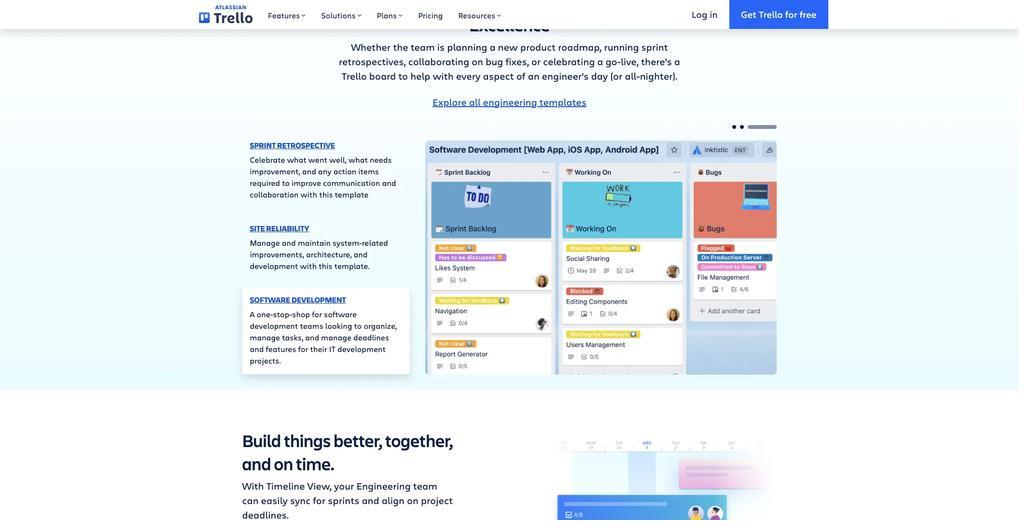 Task type: locate. For each thing, give the bounding box(es) containing it.
stop-
[[273, 309, 292, 319]]

0 horizontal spatial a
[[490, 40, 496, 53]]

engineering up running
[[569, 0, 659, 13]]

team left the "is"
[[411, 40, 435, 53]]

on right align
[[407, 494, 419, 507]]

solutions button
[[314, 0, 369, 29]]

and down reliability
[[282, 237, 296, 247]]

1 vertical spatial team
[[413, 479, 437, 492]]

things
[[284, 429, 331, 452]]

any
[[318, 166, 332, 176]]

1 vertical spatial development
[[250, 320, 298, 331]]

2 horizontal spatial on
[[472, 55, 483, 68]]

features
[[268, 10, 300, 20]]

0 horizontal spatial what
[[287, 154, 306, 164]]

1 vertical spatial trello
[[342, 69, 367, 82]]

to
[[398, 69, 408, 82], [282, 177, 290, 188], [354, 320, 362, 331]]

and up improve
[[302, 166, 316, 176]]

a right there's
[[674, 55, 680, 68]]

engineering up align
[[357, 479, 411, 492]]

1 horizontal spatial on
[[407, 494, 419, 507]]

2 vertical spatial on
[[407, 494, 419, 507]]

development
[[292, 294, 346, 305]]

this
[[319, 189, 333, 199], [319, 261, 333, 271]]

for
[[785, 8, 797, 20], [312, 309, 322, 319], [298, 344, 308, 354], [313, 494, 326, 507]]

0 vertical spatial this
[[319, 189, 333, 199]]

1 horizontal spatial what
[[349, 154, 368, 164]]

manage up features
[[250, 332, 280, 342]]

0 vertical spatial trello
[[759, 8, 783, 20]]

needs
[[370, 154, 392, 164]]

celebrating
[[543, 55, 595, 68]]

and down needs at top left
[[382, 177, 396, 188]]

atlassian trello image
[[199, 5, 252, 24]]

retrospectives,
[[339, 55, 406, 68]]

it
[[329, 344, 336, 354]]

1 what from the left
[[287, 154, 306, 164]]

to inside software development a one-stop-shop for software development teams looking to organize, manage tasks, and manage deadlines and features for their it development projects.
[[354, 320, 362, 331]]

2 vertical spatial with
[[300, 261, 317, 271]]

with down collaborating on the left of the page
[[433, 69, 454, 82]]

trello
[[759, 8, 783, 20], [342, 69, 367, 82]]

1 horizontal spatial to
[[354, 320, 362, 331]]

engineer's
[[542, 69, 589, 82]]

0 horizontal spatial trello
[[342, 69, 367, 82]]

and left align
[[362, 494, 379, 507]]

0 horizontal spatial to
[[282, 177, 290, 188]]

team up the project
[[413, 479, 437, 492]]

1 vertical spatial this
[[319, 261, 333, 271]]

manage
[[250, 237, 280, 247]]

explore all engineering templates link
[[433, 95, 587, 108]]

pricing
[[418, 10, 443, 20]]

sprint
[[642, 40, 668, 53]]

0 horizontal spatial engineering
[[357, 479, 411, 492]]

with down architecture,
[[300, 261, 317, 271]]

sprint retrospective celebrate what went well, what needs improvement, and any action items required to improve communication and collaboration with this template
[[250, 140, 396, 199]]

reliability
[[266, 223, 309, 233]]

software development a one-stop-shop for software development teams looking to organize, manage tasks, and manage deadlines and features for their it development projects.
[[250, 294, 397, 365]]

1 horizontal spatial trello
[[759, 8, 783, 20]]

1 vertical spatial to
[[282, 177, 290, 188]]

pricing link
[[410, 0, 451, 29]]

1 vertical spatial engineering
[[357, 479, 411, 492]]

on left bug
[[472, 55, 483, 68]]

one-
[[257, 309, 273, 319]]

live,
[[621, 55, 639, 68]]

1 horizontal spatial manage
[[321, 332, 352, 342]]

with inside site reliability manage and maintain system-related improvements, architecture, and development with this template.
[[300, 261, 317, 271]]

engineering
[[569, 0, 659, 13], [357, 479, 411, 492]]

a left go-
[[597, 55, 603, 68]]

software development link
[[250, 294, 346, 305]]

for left their
[[298, 344, 308, 354]]

on inside your team's workspace for engineering excellence whether the team is planning a new product roadmap, running sprint retrospectives, collaborating on bug fixes, or celebrating a go-live, there's a trello board to help with every aspect of an engineer's day (or all-nighter).
[[472, 55, 483, 68]]

there's
[[641, 55, 672, 68]]

action
[[333, 166, 356, 176]]

1 horizontal spatial engineering
[[569, 0, 659, 13]]

2 what from the left
[[349, 154, 368, 164]]

0 vertical spatial team
[[411, 40, 435, 53]]

trello down the retrospectives,
[[342, 69, 367, 82]]

this down improve
[[319, 189, 333, 199]]

plans
[[377, 10, 397, 20]]

on up the 'timeline'
[[274, 452, 293, 475]]

explore all engineering templates
[[433, 95, 587, 108]]

to inside sprint retrospective celebrate what went well, what needs improvement, and any action items required to improve communication and collaboration with this template
[[282, 177, 290, 188]]

0 vertical spatial engineering
[[569, 0, 659, 13]]

0 vertical spatial development
[[250, 261, 298, 271]]

to up deadlines
[[354, 320, 362, 331]]

what
[[287, 154, 306, 164], [349, 154, 368, 164]]

0 vertical spatial with
[[433, 69, 454, 82]]

this inside site reliability manage and maintain system-related improvements, architecture, and development with this template.
[[319, 261, 333, 271]]

team's
[[397, 0, 451, 13]]

nighter).
[[640, 69, 678, 82]]

a
[[250, 309, 255, 319]]

0 vertical spatial to
[[398, 69, 408, 82]]

development down stop-
[[250, 320, 298, 331]]

and up projects.
[[250, 344, 264, 354]]

1 vertical spatial on
[[274, 452, 293, 475]]

trello inside 'link'
[[759, 8, 783, 20]]

can
[[242, 494, 259, 507]]

team
[[411, 40, 435, 53], [413, 479, 437, 492]]

development inside site reliability manage and maintain system-related improvements, architecture, and development with this template.
[[250, 261, 298, 271]]

to down improvement,
[[282, 177, 290, 188]]

software
[[250, 294, 290, 305]]

2 vertical spatial to
[[354, 320, 362, 331]]

together,
[[385, 429, 453, 452]]

items
[[358, 166, 379, 176]]

with down improve
[[301, 189, 317, 199]]

1 vertical spatial with
[[301, 189, 317, 199]]

get trello for free link
[[729, 0, 828, 29]]

engineering
[[483, 95, 537, 108]]

projects.
[[250, 355, 281, 365]]

0 horizontal spatial manage
[[250, 332, 280, 342]]

for left free at top right
[[785, 8, 797, 20]]

every
[[456, 69, 481, 82]]

development down deadlines
[[338, 344, 386, 354]]

looking
[[325, 320, 352, 331]]

a up bug
[[490, 40, 496, 53]]

software
[[324, 309, 357, 319]]

resources button
[[451, 0, 509, 29]]

with
[[433, 69, 454, 82], [301, 189, 317, 199], [300, 261, 317, 271]]

what up items
[[349, 154, 368, 164]]

2 horizontal spatial to
[[398, 69, 408, 82]]

manage down looking
[[321, 332, 352, 342]]

collaborating
[[408, 55, 469, 68]]

whether
[[351, 40, 391, 53]]

in
[[710, 8, 718, 20]]

this down architecture,
[[319, 261, 333, 271]]

what down sprint retrospective link
[[287, 154, 306, 164]]

2 vertical spatial development
[[338, 344, 386, 354]]

with
[[242, 479, 264, 492]]

related
[[362, 237, 388, 247]]

1 manage from the left
[[250, 332, 280, 342]]

for
[[542, 0, 566, 13]]

trello right get
[[759, 8, 783, 20]]

of
[[516, 69, 526, 82]]

team inside your team's workspace for engineering excellence whether the team is planning a new product roadmap, running sprint retrospectives, collaborating on bug fixes, or celebrating a go-live, there's a trello board to help with every aspect of an engineer's day (or all-nighter).
[[411, 40, 435, 53]]

with inside your team's workspace for engineering excellence whether the team is planning a new product roadmap, running sprint retrospectives, collaborating on bug fixes, or celebrating a go-live, there's a trello board to help with every aspect of an engineer's day (or all-nighter).
[[433, 69, 454, 82]]

features button
[[260, 0, 314, 29]]

for down "view,"
[[313, 494, 326, 507]]

to left the help at the left top
[[398, 69, 408, 82]]

0 vertical spatial on
[[472, 55, 483, 68]]

log in link
[[680, 0, 729, 29]]

development down improvements,
[[250, 261, 298, 271]]

is
[[437, 40, 445, 53]]

sync
[[290, 494, 311, 507]]



Task type: vqa. For each thing, say whether or not it's contained in the screenshot.
the "system-"
yes



Task type: describe. For each thing, give the bounding box(es) containing it.
templates
[[540, 95, 587, 108]]

improve
[[292, 177, 321, 188]]

organize,
[[364, 320, 397, 331]]

well,
[[329, 154, 347, 164]]

sprints
[[328, 494, 359, 507]]

deadlines
[[353, 332, 389, 342]]

your
[[360, 0, 395, 13]]

your team's workspace for engineering excellence whether the team is planning a new product roadmap, running sprint retrospectives, collaborating on bug fixes, or celebrating a go-live, there's a trello board to help with every aspect of an engineer's day (or all-nighter).
[[339, 0, 680, 82]]

align
[[382, 494, 405, 507]]

bug
[[486, 55, 503, 68]]

improvement,
[[250, 166, 300, 176]]

architecture,
[[306, 249, 352, 259]]

site reliability link
[[250, 223, 309, 233]]

with inside sprint retrospective celebrate what went well, what needs improvement, and any action items required to improve communication and collaboration with this template
[[301, 189, 317, 199]]

plans button
[[369, 0, 410, 29]]

aspect
[[483, 69, 514, 82]]

free
[[800, 8, 817, 20]]

for inside 'build things better, together, and on time. with timeline view, your engineering team can easily sync for sprints and align on project deadlines.'
[[313, 494, 326, 507]]

resources
[[458, 10, 496, 20]]

planning
[[447, 40, 487, 53]]

collaboration
[[250, 189, 299, 199]]

view,
[[307, 479, 332, 492]]

the
[[393, 40, 408, 53]]

and up with
[[242, 452, 271, 475]]

get trello for free
[[741, 8, 817, 20]]

day
[[591, 69, 608, 82]]

improvements,
[[250, 249, 304, 259]]

all-
[[625, 69, 640, 82]]

workspace
[[453, 0, 539, 13]]

log in
[[692, 8, 718, 20]]

build
[[242, 429, 281, 452]]

an illustration showing timeline view. image
[[517, 429, 777, 520]]

engineering inside 'build things better, together, and on time. with timeline view, your engineering team can easily sync for sprints and align on project deadlines.'
[[357, 479, 411, 492]]

required
[[250, 177, 280, 188]]

shop
[[292, 309, 310, 319]]

and up template.
[[354, 249, 368, 259]]

template.
[[334, 261, 370, 271]]

time.
[[296, 452, 334, 475]]

maintain
[[298, 237, 331, 247]]

for up teams
[[312, 309, 322, 319]]

go-
[[606, 55, 621, 68]]

site
[[250, 223, 265, 233]]

running
[[604, 40, 639, 53]]

communication
[[323, 177, 380, 188]]

celebrate
[[250, 154, 285, 164]]

an
[[528, 69, 540, 82]]

board
[[369, 69, 396, 82]]

all
[[469, 95, 481, 108]]

timeline
[[266, 479, 305, 492]]

easily
[[261, 494, 288, 507]]

build things better, together, and on time. with timeline view, your engineering team can easily sync for sprints and align on project deadlines.
[[242, 429, 453, 520]]

to inside your team's workspace for engineering excellence whether the team is planning a new product roadmap, running sprint retrospectives, collaborating on bug fixes, or celebrating a go-live, there's a trello board to help with every aspect of an engineer's day (or all-nighter).
[[398, 69, 408, 82]]

tasks,
[[282, 332, 303, 342]]

2 horizontal spatial a
[[674, 55, 680, 68]]

sprint
[[250, 140, 276, 150]]

new
[[498, 40, 518, 53]]

2 manage from the left
[[321, 332, 352, 342]]

roadmap,
[[558, 40, 602, 53]]

this inside sprint retrospective celebrate what went well, what needs improvement, and any action items required to improve communication and collaboration with this template
[[319, 189, 333, 199]]

teams
[[300, 320, 323, 331]]

trello inside your team's workspace for engineering excellence whether the team is planning a new product roadmap, running sprint retrospectives, collaborating on bug fixes, or celebrating a go-live, there's a trello board to help with every aspect of an engineer's day (or all-nighter).
[[342, 69, 367, 82]]

solutions
[[321, 10, 356, 20]]

log
[[692, 8, 708, 20]]

team inside 'build things better, together, and on time. with timeline view, your engineering team can easily sync for sprints and align on project deadlines.'
[[413, 479, 437, 492]]

get
[[741, 8, 757, 20]]

explore
[[433, 95, 467, 108]]

help
[[410, 69, 430, 82]]

for inside 'link'
[[785, 8, 797, 20]]

1 horizontal spatial a
[[597, 55, 603, 68]]

template
[[335, 189, 369, 199]]

your
[[334, 479, 354, 492]]

site reliability manage and maintain system-related improvements, architecture, and development with this template.
[[250, 223, 388, 271]]

or
[[531, 55, 541, 68]]

sprint retrospective link
[[250, 140, 335, 150]]

project
[[421, 494, 453, 507]]

0 horizontal spatial on
[[274, 452, 293, 475]]

their
[[310, 344, 327, 354]]

deadlines.
[[242, 508, 289, 520]]

and down teams
[[305, 332, 319, 342]]

engineering inside your team's workspace for engineering excellence whether the team is planning a new product roadmap, running sprint retrospectives, collaborating on bug fixes, or celebrating a go-live, there's a trello board to help with every aspect of an engineer's day (or all-nighter).
[[569, 0, 659, 13]]

went
[[308, 154, 327, 164]]

product
[[520, 40, 556, 53]]

fixes,
[[506, 55, 529, 68]]

(or
[[610, 69, 623, 82]]



